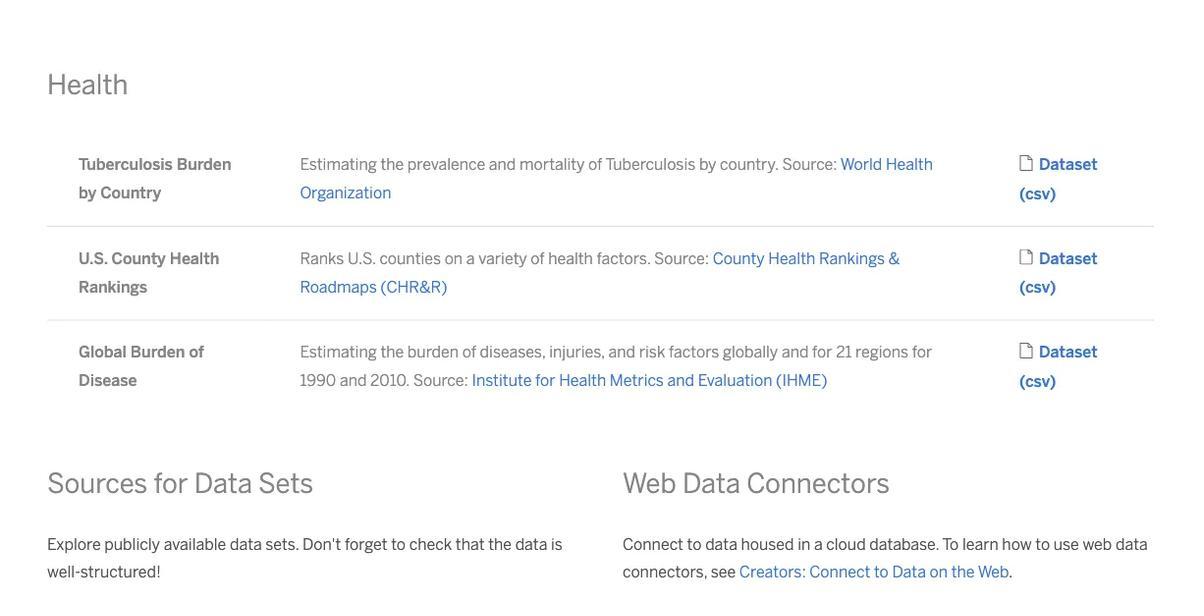 Task type: vqa. For each thing, say whether or not it's contained in the screenshot.
the Creators: Connect to Data on the Web . in the bottom of the page
yes



Task type: describe. For each thing, give the bounding box(es) containing it.
csv for county health rankings & roadmaps (chr&r)
[[1025, 278, 1050, 297]]

by inside tuberculosis burden by country
[[79, 184, 96, 202]]

county health rankings & roadmaps (chr&r)
[[300, 249, 900, 296]]

burden for tuberculosis
[[177, 155, 231, 174]]

0 horizontal spatial a
[[466, 249, 475, 268]]

dataset for world health organization
[[1039, 155, 1098, 174]]

the inside explore publicly available data sets. don't forget to check that the data is well-structured!
[[488, 535, 512, 553]]

0 vertical spatial on
[[445, 249, 463, 268]]

4 data from the left
[[1116, 535, 1148, 553]]

in
[[798, 535, 811, 553]]

counties
[[380, 249, 441, 268]]

and down the factors
[[668, 371, 695, 390]]

for left 21
[[812, 343, 833, 361]]

source: inside estimating the burden of diseases, injuries, and risk factors globally and for 21 regions for 1990 and 2010. source:
[[413, 371, 468, 390]]

0 vertical spatial by
[[699, 155, 717, 174]]

ranks
[[300, 249, 344, 268]]

of right mortality
[[588, 155, 602, 174]]

metrics
[[610, 371, 664, 390]]

and left risk
[[609, 343, 636, 361]]

world
[[841, 155, 882, 174]]

u.s. county health rankings
[[79, 249, 219, 296]]

don't
[[303, 535, 341, 553]]

&
[[889, 249, 900, 268]]

to inside explore publicly available data sets. don't forget to check that the data is well-structured!
[[391, 535, 406, 553]]

( csv ) for institute for health metrics and evaluation (ihme)
[[1020, 372, 1056, 391]]

estimating the prevalence and mortality of tuberculosis by country. source:
[[300, 155, 841, 174]]

creators: connect to data on the web .
[[740, 563, 1013, 582]]

ranks u.s. counties on a variety of health factors. source:
[[300, 249, 713, 268]]

sources for data sets
[[47, 467, 314, 500]]

database.
[[870, 535, 939, 553]]

world health organization link
[[300, 155, 933, 202]]

source: for county
[[654, 249, 709, 268]]

country
[[100, 184, 161, 202]]

learn
[[963, 535, 999, 553]]

u.s. inside u.s. county health rankings
[[79, 249, 108, 268]]

prevalence
[[408, 155, 485, 174]]

for down injuries,
[[535, 371, 556, 390]]

creators: connect to data on the web link
[[740, 563, 1009, 582]]

1 vertical spatial web
[[978, 563, 1009, 582]]

( for world health organization
[[1020, 184, 1025, 203]]

burden for global
[[130, 343, 185, 361]]

connectors
[[747, 467, 890, 500]]

1 data from the left
[[230, 535, 262, 553]]

institute for health metrics and evaluation (ihme) link
[[472, 371, 828, 390]]

is
[[551, 535, 563, 553]]

for right the regions
[[912, 343, 933, 361]]

0 horizontal spatial data
[[194, 467, 252, 500]]

21
[[836, 343, 852, 361]]

1 vertical spatial on
[[930, 563, 948, 582]]

how
[[1002, 535, 1032, 553]]

of inside estimating the burden of diseases, injuries, and risk factors globally and for 21 regions for 1990 and 2010. source:
[[462, 343, 476, 361]]

available
[[164, 535, 226, 553]]

cloud
[[826, 535, 866, 553]]

of inside global burden of disease
[[189, 343, 204, 361]]

connect inside connect to data housed in a cloud database. to learn how to use web data connectors, see
[[623, 535, 684, 553]]

( csv ) for world health organization
[[1020, 184, 1056, 203]]

( for county health rankings & roadmaps (chr&r)
[[1020, 278, 1025, 297]]

to
[[942, 535, 959, 553]]

health inside county health rankings & roadmaps (chr&r)
[[768, 249, 816, 268]]

country.
[[720, 155, 779, 174]]

the left prevalence at the top
[[381, 155, 404, 174]]

( csv ) for county health rankings & roadmaps (chr&r)
[[1020, 278, 1056, 297]]

institute
[[472, 371, 532, 390]]

csv for institute for health metrics and evaluation (ihme)
[[1025, 372, 1050, 391]]

global
[[79, 343, 127, 361]]

to left use
[[1036, 535, 1050, 553]]

forget
[[345, 535, 388, 553]]

1990
[[300, 371, 336, 390]]

structured!
[[80, 563, 161, 582]]

.
[[1009, 563, 1013, 582]]

3 data from the left
[[705, 535, 738, 553]]



Task type: locate. For each thing, give the bounding box(es) containing it.
3 ) from the top
[[1050, 372, 1056, 391]]

connectors,
[[623, 563, 707, 582]]

1 vertical spatial dataset
[[1039, 249, 1098, 268]]

1 ( csv ) from the top
[[1020, 184, 1056, 203]]

1 vertical spatial source:
[[654, 249, 709, 268]]

the up 2010.
[[381, 343, 404, 361]]

globally
[[723, 343, 778, 361]]

(ihme)
[[776, 371, 828, 390]]

1 vertical spatial a
[[814, 535, 823, 553]]

0 vertical spatial estimating
[[300, 155, 377, 174]]

see
[[711, 563, 736, 582]]

tuberculosis inside tuberculosis burden by country
[[79, 155, 173, 174]]

1 horizontal spatial county
[[713, 249, 765, 268]]

estimating up 1990 on the bottom of the page
[[300, 343, 377, 361]]

data left is
[[515, 535, 548, 553]]

explore publicly available data sets. don't forget to check that the data is well-structured!
[[47, 535, 563, 582]]

dataset for institute for health metrics and evaluation (ihme)
[[1039, 343, 1098, 361]]

2 vertical spatial dataset
[[1039, 343, 1098, 361]]

2 dataset from the top
[[1039, 249, 1098, 268]]

0 horizontal spatial connect
[[623, 535, 684, 553]]

connect up connectors,
[[623, 535, 684, 553]]

2 horizontal spatial data
[[892, 563, 926, 582]]

county inside county health rankings & roadmaps (chr&r)
[[713, 249, 765, 268]]

connect down cloud
[[810, 563, 871, 582]]

source:
[[782, 155, 837, 174], [654, 249, 709, 268], [413, 371, 468, 390]]

to up connectors,
[[687, 535, 702, 553]]

0 vertical spatial a
[[466, 249, 475, 268]]

by left country.
[[699, 155, 717, 174]]

2 estimating from the top
[[300, 343, 377, 361]]

1 vertical spatial ( csv )
[[1020, 278, 1056, 297]]

estimating
[[300, 155, 377, 174], [300, 343, 377, 361]]

diseases,
[[480, 343, 546, 361]]

) for world health organization
[[1050, 184, 1056, 203]]

1 estimating from the top
[[300, 155, 377, 174]]

tuberculosis up factors.
[[606, 155, 696, 174]]

1 horizontal spatial u.s.
[[348, 249, 376, 268]]

to down database.
[[874, 563, 889, 582]]

tuberculosis
[[79, 155, 173, 174], [606, 155, 696, 174]]

web down learn
[[978, 563, 1009, 582]]

2 ( from the top
[[1020, 278, 1025, 297]]

3 dataset from the top
[[1039, 343, 1098, 361]]

well-
[[47, 563, 80, 582]]

0 vertical spatial )
[[1050, 184, 1056, 203]]

0 horizontal spatial tuberculosis
[[79, 155, 173, 174]]

sources
[[47, 467, 148, 500]]

0 vertical spatial source:
[[782, 155, 837, 174]]

2 vertical spatial )
[[1050, 372, 1056, 391]]

1 horizontal spatial tuberculosis
[[606, 155, 696, 174]]

on
[[445, 249, 463, 268], [930, 563, 948, 582]]

explore
[[47, 535, 101, 553]]

0 vertical spatial ( csv )
[[1020, 184, 1056, 203]]

web
[[623, 467, 677, 500], [978, 563, 1009, 582]]

2 vertical spatial source:
[[413, 371, 468, 390]]

2 vertical spatial ( csv )
[[1020, 372, 1056, 391]]

estimating up organization
[[300, 155, 377, 174]]

dataset
[[1039, 155, 1098, 174], [1039, 249, 1098, 268], [1039, 343, 1098, 361]]

that
[[456, 535, 485, 553]]

and left mortality
[[489, 155, 516, 174]]

1 vertical spatial by
[[79, 184, 96, 202]]

2 horizontal spatial source:
[[782, 155, 837, 174]]

0 vertical spatial dataset
[[1039, 155, 1098, 174]]

0 horizontal spatial web
[[623, 467, 677, 500]]

tuberculosis burden by country
[[79, 155, 231, 202]]

health
[[47, 69, 128, 101], [886, 155, 933, 174], [170, 249, 219, 268], [768, 249, 816, 268], [559, 371, 606, 390]]

csv
[[1025, 184, 1050, 203], [1025, 278, 1050, 297], [1025, 372, 1050, 391]]

to left check
[[391, 535, 406, 553]]

2 ( csv ) from the top
[[1020, 278, 1056, 297]]

1 vertical spatial (
[[1020, 278, 1025, 297]]

1 csv from the top
[[1025, 184, 1050, 203]]

rankings
[[819, 249, 885, 268], [79, 277, 147, 296]]

) for institute for health metrics and evaluation (ihme)
[[1050, 372, 1056, 391]]

1 vertical spatial burden
[[130, 343, 185, 361]]

3 csv from the top
[[1025, 372, 1050, 391]]

)
[[1050, 184, 1056, 203], [1050, 278, 1056, 297], [1050, 372, 1056, 391]]

u.s. up roadmaps
[[348, 249, 376, 268]]

2010.
[[370, 371, 410, 390]]

) for county health rankings & roadmaps (chr&r)
[[1050, 278, 1056, 297]]

1 ( from the top
[[1020, 184, 1025, 203]]

data left sets
[[194, 467, 252, 500]]

dataset for county health rankings & roadmaps (chr&r)
[[1039, 249, 1098, 268]]

3 ( from the top
[[1020, 372, 1025, 391]]

0 vertical spatial (
[[1020, 184, 1025, 203]]

global burden of disease
[[79, 343, 204, 390]]

rankings up global
[[79, 277, 147, 296]]

a
[[466, 249, 475, 268], [814, 535, 823, 553]]

data
[[230, 535, 262, 553], [515, 535, 548, 553], [705, 535, 738, 553], [1116, 535, 1148, 553]]

for
[[812, 343, 833, 361], [912, 343, 933, 361], [535, 371, 556, 390], [154, 467, 188, 500]]

2 vertical spatial csv
[[1025, 372, 1050, 391]]

1 horizontal spatial by
[[699, 155, 717, 174]]

the down to
[[952, 563, 975, 582]]

creators:
[[740, 563, 806, 582]]

on right counties
[[445, 249, 463, 268]]

a right in
[[814, 535, 823, 553]]

rankings inside county health rankings & roadmaps (chr&r)
[[819, 249, 885, 268]]

0 vertical spatial web
[[623, 467, 677, 500]]

disease
[[79, 371, 137, 390]]

0 horizontal spatial rankings
[[79, 277, 147, 296]]

publicly
[[104, 535, 160, 553]]

county
[[112, 249, 166, 268], [713, 249, 765, 268]]

burden inside global burden of disease
[[130, 343, 185, 361]]

burden inside tuberculosis burden by country
[[177, 155, 231, 174]]

regions
[[856, 343, 909, 361]]

0 horizontal spatial u.s.
[[79, 249, 108, 268]]

1 vertical spatial rankings
[[79, 277, 147, 296]]

connect to data housed in a cloud database. to learn how to use web data connectors, see
[[623, 535, 1148, 582]]

a inside connect to data housed in a cloud database. to learn how to use web data connectors, see
[[814, 535, 823, 553]]

institute for health metrics and evaluation (ihme)
[[472, 371, 828, 390]]

of down u.s. county health rankings
[[189, 343, 204, 361]]

burden
[[408, 343, 459, 361]]

county down country on the top left of the page
[[112, 249, 166, 268]]

source: for world
[[782, 155, 837, 174]]

1 vertical spatial )
[[1050, 278, 1056, 297]]

and right 1990 on the bottom of the page
[[340, 371, 367, 390]]

variety
[[479, 249, 527, 268]]

u.s. down country on the top left of the page
[[79, 249, 108, 268]]

mortality
[[520, 155, 585, 174]]

( for institute for health metrics and evaluation (ihme)
[[1020, 372, 1025, 391]]

injuries,
[[549, 343, 605, 361]]

estimating the burden of diseases, injuries, and risk factors globally and for 21 regions for 1990 and 2010. source:
[[300, 343, 933, 390]]

the inside estimating the burden of diseases, injuries, and risk factors globally and for 21 regions for 1990 and 2010. source:
[[381, 343, 404, 361]]

data right the web
[[1116, 535, 1148, 553]]

sets
[[258, 467, 314, 500]]

factors
[[669, 343, 719, 361]]

1 vertical spatial csv
[[1025, 278, 1050, 297]]

web
[[1083, 535, 1112, 553]]

data up see
[[683, 467, 741, 500]]

tuberculosis up country on the top left of the page
[[79, 155, 173, 174]]

2 county from the left
[[713, 249, 765, 268]]

a left variety
[[466, 249, 475, 268]]

and up (ihme)
[[782, 343, 809, 361]]

factors.
[[597, 249, 651, 268]]

1 vertical spatial connect
[[810, 563, 871, 582]]

source: down 'burden'
[[413, 371, 468, 390]]

1 horizontal spatial on
[[930, 563, 948, 582]]

web data connectors
[[623, 467, 890, 500]]

county inside u.s. county health rankings
[[112, 249, 166, 268]]

2 ) from the top
[[1050, 278, 1056, 297]]

1 horizontal spatial a
[[814, 535, 823, 553]]

0 vertical spatial csv
[[1025, 184, 1050, 203]]

0 horizontal spatial county
[[112, 249, 166, 268]]

0 horizontal spatial on
[[445, 249, 463, 268]]

by
[[699, 155, 717, 174], [79, 184, 96, 202]]

2 vertical spatial (
[[1020, 372, 1025, 391]]

csv for world health organization
[[1025, 184, 1050, 203]]

risk
[[639, 343, 665, 361]]

0 vertical spatial connect
[[623, 535, 684, 553]]

county down country.
[[713, 249, 765, 268]]

for up 'available'
[[154, 467, 188, 500]]

1 dataset from the top
[[1039, 155, 1098, 174]]

of right 'burden'
[[462, 343, 476, 361]]

( csv )
[[1020, 184, 1056, 203], [1020, 278, 1056, 297], [1020, 372, 1056, 391]]

1 tuberculosis from the left
[[79, 155, 173, 174]]

health inside the world health organization
[[886, 155, 933, 174]]

0 horizontal spatial source:
[[413, 371, 468, 390]]

evaluation
[[698, 371, 773, 390]]

estimating for estimating the burden of diseases, injuries, and risk factors globally and for 21 regions for 1990 and 2010. source:
[[300, 343, 377, 361]]

sets.
[[266, 535, 299, 553]]

data up see
[[705, 535, 738, 553]]

(
[[1020, 184, 1025, 203], [1020, 278, 1025, 297], [1020, 372, 1025, 391]]

data down database.
[[892, 563, 926, 582]]

(chr&r)
[[381, 277, 448, 296]]

estimating for estimating the prevalence and mortality of tuberculosis by country. source:
[[300, 155, 377, 174]]

1 horizontal spatial data
[[683, 467, 741, 500]]

web up connectors,
[[623, 467, 677, 500]]

2 u.s. from the left
[[348, 249, 376, 268]]

1 horizontal spatial source:
[[654, 249, 709, 268]]

health
[[548, 249, 593, 268]]

source: right factors.
[[654, 249, 709, 268]]

county health rankings & roadmaps (chr&r) link
[[300, 249, 900, 296]]

3 ( csv ) from the top
[[1020, 372, 1056, 391]]

1 horizontal spatial web
[[978, 563, 1009, 582]]

world health organization
[[300, 155, 933, 202]]

1 county from the left
[[112, 249, 166, 268]]

health inside u.s. county health rankings
[[170, 249, 219, 268]]

housed
[[741, 535, 794, 553]]

1 ) from the top
[[1050, 184, 1056, 203]]

roadmaps
[[300, 277, 377, 296]]

by left country on the top left of the page
[[79, 184, 96, 202]]

organization
[[300, 184, 391, 202]]

0 vertical spatial rankings
[[819, 249, 885, 268]]

of
[[588, 155, 602, 174], [531, 249, 545, 268], [189, 343, 204, 361], [462, 343, 476, 361]]

1 u.s. from the left
[[79, 249, 108, 268]]

use
[[1054, 535, 1079, 553]]

1 horizontal spatial connect
[[810, 563, 871, 582]]

u.s.
[[79, 249, 108, 268], [348, 249, 376, 268]]

2 data from the left
[[515, 535, 548, 553]]

0 vertical spatial burden
[[177, 155, 231, 174]]

burden
[[177, 155, 231, 174], [130, 343, 185, 361]]

rankings inside u.s. county health rankings
[[79, 277, 147, 296]]

the right that in the bottom left of the page
[[488, 535, 512, 553]]

check
[[409, 535, 452, 553]]

the
[[381, 155, 404, 174], [381, 343, 404, 361], [488, 535, 512, 553], [952, 563, 975, 582]]

of left health at the top left of the page
[[531, 249, 545, 268]]

data
[[194, 467, 252, 500], [683, 467, 741, 500], [892, 563, 926, 582]]

data left sets.
[[230, 535, 262, 553]]

estimating inside estimating the burden of diseases, injuries, and risk factors globally and for 21 regions for 1990 and 2010. source:
[[300, 343, 377, 361]]

rankings left &
[[819, 249, 885, 268]]

to
[[391, 535, 406, 553], [687, 535, 702, 553], [1036, 535, 1050, 553], [874, 563, 889, 582]]

and
[[489, 155, 516, 174], [609, 343, 636, 361], [782, 343, 809, 361], [340, 371, 367, 390], [668, 371, 695, 390]]

0 horizontal spatial by
[[79, 184, 96, 202]]

on down to
[[930, 563, 948, 582]]

1 vertical spatial estimating
[[300, 343, 377, 361]]

source: left world
[[782, 155, 837, 174]]

2 tuberculosis from the left
[[606, 155, 696, 174]]

1 horizontal spatial rankings
[[819, 249, 885, 268]]

connect
[[623, 535, 684, 553], [810, 563, 871, 582]]

2 csv from the top
[[1025, 278, 1050, 297]]



